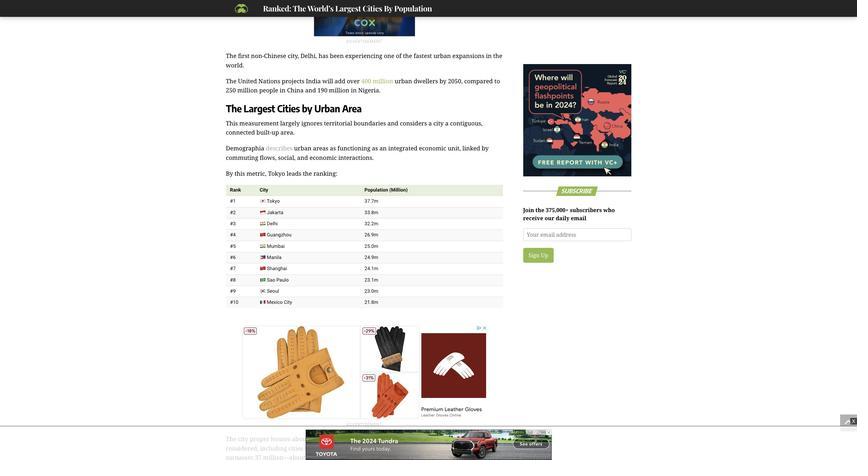 Task type: vqa. For each thing, say whether or not it's contained in the screenshot.
boundaries
yes



Task type: describe. For each thing, give the bounding box(es) containing it.
world.
[[226, 61, 244, 69]]

been
[[330, 52, 344, 60]]

37
[[255, 454, 262, 461]]

1 horizontal spatial million
[[329, 86, 349, 94]]

1 vertical spatial advertisement element
[[241, 326, 487, 420]]

including
[[260, 445, 287, 453]]

0 vertical spatial city
[[260, 188, 268, 193]]

this measurement largely ignores territorial boundaries and considers a city a contiguous, connected built-up area.
[[226, 119, 483, 137]]

population (million)
[[365, 188, 408, 193]]

urban
[[314, 103, 340, 115]]

24.9m
[[365, 255, 378, 261]]

is
[[476, 436, 481, 444]]

country
[[339, 454, 361, 461]]

chinese
[[264, 52, 286, 60]]

🇮🇳 delhi
[[260, 221, 278, 227]]

describes
[[266, 144, 293, 152]]

world's
[[307, 3, 334, 14]]

#3
[[230, 221, 236, 227]]

mumbai
[[267, 244, 285, 250]]

by this metric, tokyo leads the ranking:
[[226, 170, 338, 178]]

32.2m
[[365, 221, 378, 227]]

🇯🇵
[[260, 199, 266, 205]]

the up to
[[493, 52, 502, 60]]

1 vertical spatial largest
[[244, 103, 275, 115]]

🇨🇳 for 🇨🇳 guangzhou
[[260, 233, 266, 238]]

total.
[[362, 454, 377, 461]]

🇰🇷 seoul
[[260, 289, 279, 295]]

kanagawa,
[[317, 445, 348, 453]]

🇧🇷
[[260, 278, 266, 283]]

🇵🇭
[[260, 255, 266, 261]]

1 horizontal spatial city
[[284, 300, 292, 306]]

37.7m
[[365, 199, 378, 205]]

projects
[[282, 77, 304, 85]]

10%
[[310, 436, 322, 444]]

who
[[603, 207, 615, 214]]

Join the 375,000+ subscribers who receive our daily email email field
[[523, 229, 631, 241]]

population
[[458, 445, 489, 453]]

the for first
[[226, 52, 236, 60]]

urban inside the first non-chinese city, delhi, has been experiencing one of the fastest urban expansions in the world.
[[434, 52, 451, 60]]

visual capitalist image
[[226, 3, 256, 14]]

urban areas as functioning as an integrated economic unit, linked by commuting flows, social, and economic interactions.
[[226, 144, 489, 162]]

#8
[[230, 278, 236, 283]]

and inside urban areas as functioning as an integrated economic unit, linked by commuting flows, social, and economic interactions.
[[297, 154, 308, 162]]

sign up
[[529, 252, 548, 259]]

🇮🇳 for 🇮🇳 mumbai
[[260, 244, 266, 250]]

manila
[[267, 255, 282, 261]]

#1
[[230, 199, 236, 205]]

saitama,
[[349, 445, 374, 453]]

nations
[[259, 77, 280, 85]]

🇵🇭 manila
[[260, 255, 282, 261]]

🇯🇵 tokyo
[[260, 199, 280, 205]]

#4
[[230, 233, 236, 238]]

tokyo inside "the city proper houses about 10% of japan's population. if the greater tokyo metro area is considered, including cities like kanagawa, saitama, and chiba, then tokyo's total population surpasses 37 million—about 30% of the country total."
[[425, 436, 442, 444]]

and inside urban dwellers by 2050, compared to 250 million people in china and 190 million in nigeria.
[[305, 86, 316, 94]]

people
[[259, 86, 278, 94]]

mexico
[[267, 300, 283, 306]]

about
[[292, 436, 308, 444]]

375,000+
[[546, 207, 569, 214]]

x link
[[850, 419, 857, 425]]

1 a from the left
[[429, 119, 432, 127]]

1 horizontal spatial cities
[[363, 3, 382, 14]]

ignores
[[301, 119, 322, 127]]

greater
[[403, 436, 423, 444]]

built-
[[256, 128, 272, 137]]

2050,
[[448, 77, 463, 85]]

#9
[[230, 289, 236, 295]]

1 vertical spatial population
[[365, 188, 388, 193]]

26.9m
[[365, 233, 378, 238]]

0 vertical spatial advertisement element
[[314, 0, 415, 36]]

and inside this measurement largely ignores territorial boundaries and considers a city a contiguous, connected built-up area.
[[388, 119, 398, 127]]

the first non-chinese city, delhi, has been experiencing one of the fastest urban expansions in the world.
[[226, 52, 502, 69]]

will
[[322, 77, 333, 85]]

250
[[226, 86, 236, 94]]

subscribe
[[561, 188, 594, 195]]

24.1m
[[365, 266, 378, 272]]

the for united
[[226, 77, 236, 85]]

urban dwellers by 2050, compared to 250 million people in china and 190 million in nigeria.
[[226, 77, 500, 94]]

#6
[[230, 255, 236, 261]]

surpasses
[[226, 454, 253, 461]]

nigeria.
[[358, 86, 381, 94]]

1 horizontal spatial economic
[[419, 144, 446, 152]]

🇲🇽
[[260, 300, 266, 306]]

receive
[[523, 215, 543, 222]]

chiba,
[[388, 445, 406, 453]]

city inside this measurement largely ignores territorial boundaries and considers a city a contiguous, connected built-up area.
[[433, 119, 444, 127]]

total
[[444, 445, 457, 453]]

ranked:
[[263, 3, 291, 14]]

1 vertical spatial by
[[302, 103, 312, 115]]

400 million link
[[361, 77, 393, 85]]

ranking:
[[314, 170, 338, 178]]

the united nations projects india will add over 400 million
[[226, 77, 393, 85]]

metro
[[444, 436, 461, 444]]

the largest cities by urban area
[[226, 103, 362, 115]]

areas
[[313, 144, 328, 152]]

the inside the join the 375,000+ subscribers who receive our daily email
[[536, 207, 544, 214]]

0 horizontal spatial million
[[237, 86, 258, 94]]



Task type: locate. For each thing, give the bounding box(es) containing it.
city
[[260, 188, 268, 193], [284, 300, 292, 306]]

a left contiguous,
[[445, 119, 449, 127]]

to
[[495, 77, 500, 85]]

2 a from the left
[[445, 119, 449, 127]]

by left 2050,
[[440, 77, 446, 85]]

the down "kanagawa,"
[[328, 454, 337, 461]]

jakarta
[[267, 210, 283, 216]]

the up "world."
[[226, 52, 236, 60]]

1 horizontal spatial largest
[[335, 3, 361, 14]]

0 horizontal spatial in
[[280, 86, 286, 94]]

of right '10%' in the bottom left of the page
[[323, 436, 329, 444]]

1 horizontal spatial in
[[351, 86, 357, 94]]

0 vertical spatial city
[[433, 119, 444, 127]]

🇮🇳 mumbai
[[260, 244, 285, 250]]

0 horizontal spatial by
[[226, 170, 233, 178]]

integrated
[[388, 144, 418, 152]]

🇧🇷 sao paulo
[[260, 278, 289, 283]]

and right social,
[[297, 154, 308, 162]]

0 horizontal spatial a
[[429, 119, 432, 127]]

city inside "the city proper houses about 10% of japan's population. if the greater tokyo metro area is considered, including cities like kanagawa, saitama, and chiba, then tokyo's total population surpasses 37 million—about 30% of the country total."
[[238, 436, 248, 444]]

advertisement element
[[314, 0, 415, 36], [241, 326, 487, 420], [306, 430, 552, 461]]

2 vertical spatial advertisement element
[[306, 430, 552, 461]]

🇲🇽 mexico city
[[260, 300, 292, 306]]

1 horizontal spatial by
[[384, 3, 393, 14]]

join
[[523, 207, 534, 214]]

2 vertical spatial by
[[482, 144, 489, 152]]

sao
[[267, 278, 275, 283]]

measurement
[[239, 119, 279, 127]]

functioning
[[338, 144, 370, 152]]

by inside urban areas as functioning as an integrated economic unit, linked by commuting flows, social, and economic interactions.
[[482, 144, 489, 152]]

1 vertical spatial cities
[[277, 103, 300, 115]]

largely
[[280, 119, 300, 127]]

the inside the first non-chinese city, delhi, has been experiencing one of the fastest urban expansions in the world.
[[226, 52, 236, 60]]

cities
[[363, 3, 382, 14], [277, 103, 300, 115]]

1 vertical spatial city
[[238, 436, 248, 444]]

economic down 'areas'
[[310, 154, 337, 162]]

and down the united nations projects india will add over 400 million
[[305, 86, 316, 94]]

india
[[306, 77, 321, 85]]

considered,
[[226, 445, 259, 453]]

0 vertical spatial urban
[[434, 52, 451, 60]]

2 vertical spatial tokyo
[[425, 436, 442, 444]]

1 horizontal spatial a
[[445, 119, 449, 127]]

has
[[319, 52, 328, 60]]

then
[[407, 445, 420, 453]]

2 horizontal spatial urban
[[434, 52, 451, 60]]

23.0m
[[365, 289, 378, 295]]

🇨🇳 down 🇮🇳 delhi at left top
[[260, 233, 266, 238]]

city,
[[288, 52, 299, 60]]

cities
[[289, 445, 303, 453]]

0 vertical spatial economic
[[419, 144, 446, 152]]

million down "united"
[[237, 86, 258, 94]]

leads
[[287, 170, 301, 178]]

tokyo left leads
[[268, 170, 285, 178]]

of right one
[[396, 52, 402, 60]]

0 horizontal spatial city
[[260, 188, 268, 193]]

1 vertical spatial advertisement
[[346, 423, 382, 428]]

0 horizontal spatial by
[[302, 103, 312, 115]]

0 horizontal spatial urban
[[294, 144, 312, 152]]

0 horizontal spatial city
[[238, 436, 248, 444]]

0 vertical spatial advertisement
[[346, 39, 382, 44]]

1 🇨🇳 from the top
[[260, 233, 266, 238]]

city
[[433, 119, 444, 127], [238, 436, 248, 444]]

🇨🇳 guangzhou
[[260, 233, 292, 238]]

as
[[330, 144, 336, 152], [372, 144, 378, 152]]

2 🇨🇳 from the top
[[260, 266, 266, 272]]

0 vertical spatial of
[[396, 52, 402, 60]]

this
[[235, 170, 245, 178]]

2 horizontal spatial by
[[482, 144, 489, 152]]

in down over
[[351, 86, 357, 94]]

million up nigeria.
[[373, 77, 393, 85]]

by inside urban dwellers by 2050, compared to 250 million people in china and 190 million in nigeria.
[[440, 77, 446, 85]]

rank
[[230, 188, 241, 193]]

2 vertical spatial of
[[321, 454, 326, 461]]

the inside "the city proper houses about 10% of japan's population. if the greater tokyo metro area is considered, including cities like kanagawa, saitama, and chiba, then tokyo's total population surpasses 37 million—about 30% of the country total."
[[226, 436, 236, 444]]

urban for 2050,
[[395, 77, 412, 85]]

the up 250
[[226, 77, 236, 85]]

1 vertical spatial city
[[284, 300, 292, 306]]

interactions.
[[338, 154, 374, 162]]

email
[[571, 215, 586, 222]]

0 horizontal spatial as
[[330, 144, 336, 152]]

tokyo's
[[422, 445, 442, 453]]

advertisement for advertisement element to the top
[[346, 39, 382, 44]]

of right 30% at the bottom left
[[321, 454, 326, 461]]

as right 'areas'
[[330, 144, 336, 152]]

in left the china
[[280, 86, 286, 94]]

urban right fastest
[[434, 52, 451, 60]]

🇮🇳 up 🇵🇭
[[260, 244, 266, 250]]

united
[[238, 77, 257, 85]]

0 horizontal spatial largest
[[244, 103, 275, 115]]

1 advertisement from the top
[[346, 39, 382, 44]]

largest right world's
[[335, 3, 361, 14]]

considers
[[400, 119, 427, 127]]

🇮🇳 left delhi
[[260, 221, 266, 227]]

urban left dwellers
[[395, 77, 412, 85]]

1 vertical spatial 🇮🇳
[[260, 244, 266, 250]]

by right linked
[[482, 144, 489, 152]]

population.
[[352, 436, 385, 444]]

economic left unit,
[[419, 144, 446, 152]]

the for largest
[[226, 103, 242, 115]]

like
[[305, 445, 315, 453]]

subscribers
[[570, 207, 602, 214]]

0 vertical spatial tokyo
[[268, 170, 285, 178]]

urban inside urban areas as functioning as an integrated economic unit, linked by commuting flows, social, and economic interactions.
[[294, 144, 312, 152]]

if
[[386, 436, 391, 444]]

join the 375,000+ subscribers who receive our daily email
[[523, 207, 615, 222]]

up
[[541, 252, 548, 259]]

million down add at the left of page
[[329, 86, 349, 94]]

the left world's
[[293, 3, 306, 14]]

23.1m
[[365, 278, 378, 283]]

the for city
[[226, 436, 236, 444]]

tokyo right 🇯🇵
[[267, 199, 280, 205]]

in right expansions
[[486, 52, 492, 60]]

1 vertical spatial 🇨🇳
[[260, 266, 266, 272]]

demographia
[[226, 144, 264, 152]]

0 vertical spatial cities
[[363, 3, 382, 14]]

0 horizontal spatial economic
[[310, 154, 337, 162]]

2 🇮🇳 from the top
[[260, 244, 266, 250]]

compared
[[464, 77, 493, 85]]

🇮🇩
[[260, 210, 266, 216]]

(million)
[[389, 188, 408, 193]]

the
[[403, 52, 412, 60], [493, 52, 502, 60], [303, 170, 312, 178], [536, 207, 544, 214], [392, 436, 401, 444], [328, 454, 337, 461]]

dwellers
[[414, 77, 438, 85]]

tokyo up tokyo's
[[425, 436, 442, 444]]

x
[[852, 419, 855, 425]]

city right mexico
[[284, 300, 292, 306]]

the right if
[[392, 436, 401, 444]]

sign up button
[[523, 248, 554, 263]]

as left an
[[372, 144, 378, 152]]

0 horizontal spatial population
[[365, 188, 388, 193]]

largest up measurement
[[244, 103, 275, 115]]

our
[[545, 215, 555, 222]]

1 vertical spatial tokyo
[[267, 199, 280, 205]]

0 vertical spatial population
[[394, 3, 432, 14]]

city up 🇯🇵
[[260, 188, 268, 193]]

2 advertisement from the top
[[346, 423, 382, 428]]

up
[[272, 128, 279, 137]]

tokyo
[[268, 170, 285, 178], [267, 199, 280, 205], [425, 436, 442, 444]]

1 horizontal spatial urban
[[395, 77, 412, 85]]

2 horizontal spatial million
[[373, 77, 393, 85]]

🇮🇩 jakarta
[[260, 210, 283, 216]]

and left considers
[[388, 119, 398, 127]]

2 horizontal spatial in
[[486, 52, 492, 60]]

190
[[318, 86, 328, 94]]

1 as from the left
[[330, 144, 336, 152]]

#2
[[230, 210, 236, 216]]

over
[[347, 77, 360, 85]]

🇨🇳 shanghai
[[260, 266, 287, 272]]

the up receive
[[536, 207, 544, 214]]

and up total.
[[375, 445, 386, 453]]

this
[[226, 119, 238, 127]]

0 vertical spatial 🇮🇳
[[260, 221, 266, 227]]

the right leads
[[303, 170, 312, 178]]

and inside "the city proper houses about 10% of japan's population. if the greater tokyo metro area is considered, including cities like kanagawa, saitama, and chiba, then tokyo's total population surpasses 37 million—about 30% of the country total."
[[375, 445, 386, 453]]

2 as from the left
[[372, 144, 378, 152]]

urban left 'areas'
[[294, 144, 312, 152]]

the
[[293, 3, 306, 14], [226, 52, 236, 60], [226, 77, 236, 85], [226, 103, 242, 115], [226, 436, 236, 444]]

territorial
[[324, 119, 352, 127]]

city right considers
[[433, 119, 444, 127]]

of inside the first non-chinese city, delhi, has been experiencing one of the fastest urban expansions in the world.
[[396, 52, 402, 60]]

0 vertical spatial largest
[[335, 3, 361, 14]]

advertisement up population.
[[346, 423, 382, 428]]

🇮🇳 for 🇮🇳 delhi
[[260, 221, 266, 227]]

describes link
[[266, 144, 293, 152]]

in inside the first non-chinese city, delhi, has been experiencing one of the fastest urban expansions in the world.
[[486, 52, 492, 60]]

linked
[[462, 144, 480, 152]]

china
[[287, 86, 304, 94]]

city up considered,
[[238, 436, 248, 444]]

delhi,
[[301, 52, 317, 60]]

🇨🇳 down 🇵🇭
[[260, 266, 266, 272]]

urban for functioning
[[294, 144, 312, 152]]

🇨🇳 for 🇨🇳 shanghai
[[260, 266, 266, 272]]

unit,
[[448, 144, 461, 152]]

#5
[[230, 244, 236, 250]]

guangzhou
[[267, 233, 292, 238]]

urban inside urban dwellers by 2050, compared to 250 million people in china and 190 million in nigeria.
[[395, 77, 412, 85]]

400
[[361, 77, 371, 85]]

1 🇮🇳 from the top
[[260, 221, 266, 227]]

million
[[373, 77, 393, 85], [237, 86, 258, 94], [329, 86, 349, 94]]

delhi
[[267, 221, 278, 227]]

0 vertical spatial 🇨🇳
[[260, 233, 266, 238]]

2 vertical spatial urban
[[294, 144, 312, 152]]

gf24_static ads_jan 23_ad c 320×333 c image
[[523, 64, 631, 177]]

1 vertical spatial of
[[323, 436, 329, 444]]

1 vertical spatial by
[[226, 170, 233, 178]]

🇨🇳
[[260, 233, 266, 238], [260, 266, 266, 272]]

0 horizontal spatial cities
[[277, 103, 300, 115]]

1 vertical spatial urban
[[395, 77, 412, 85]]

advertisement up experiencing
[[346, 39, 382, 44]]

advertisement for advertisement element to the middle
[[346, 423, 382, 428]]

0 vertical spatial by
[[384, 3, 393, 14]]

the up this
[[226, 103, 242, 115]]

the up considered,
[[226, 436, 236, 444]]

social,
[[278, 154, 296, 162]]

1 vertical spatial economic
[[310, 154, 337, 162]]

by up ignores
[[302, 103, 312, 115]]

metric,
[[247, 170, 267, 178]]

connected
[[226, 128, 255, 137]]

1 horizontal spatial as
[[372, 144, 378, 152]]

0 vertical spatial by
[[440, 77, 446, 85]]

the left fastest
[[403, 52, 412, 60]]

1 horizontal spatial by
[[440, 77, 446, 85]]

seoul
[[267, 289, 279, 295]]

1 horizontal spatial population
[[394, 3, 432, 14]]

by
[[440, 77, 446, 85], [302, 103, 312, 115], [482, 144, 489, 152]]

a right considers
[[429, 119, 432, 127]]

experiencing
[[345, 52, 382, 60]]

1 horizontal spatial city
[[433, 119, 444, 127]]

one
[[384, 52, 394, 60]]



